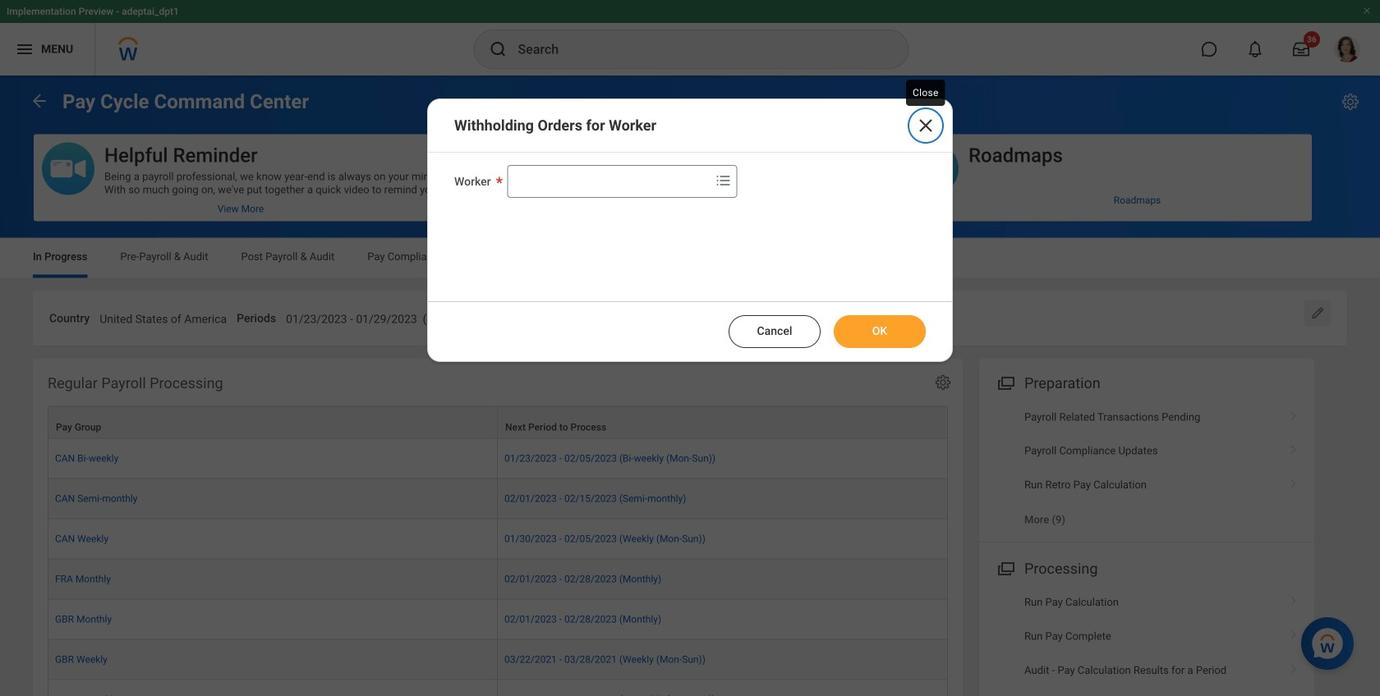 Task type: describe. For each thing, give the bounding box(es) containing it.
3 row from the top
[[48, 479, 948, 519]]

chevron right image for chevron right icon related to menu group icon
[[1283, 439, 1305, 456]]

4 row from the top
[[48, 519, 948, 560]]

close environment banner image
[[1362, 6, 1372, 16]]

chevron right image for chevron right icon associated with menu group image
[[1283, 625, 1305, 641]]

chevron right image for menu group icon
[[1283, 405, 1305, 422]]

edit image
[[1310, 305, 1326, 322]]

list for menu group image
[[979, 586, 1314, 697]]

7 row from the top
[[48, 640, 948, 680]]

5 row from the top
[[48, 560, 948, 600]]

profile logan mcneil element
[[1324, 31, 1370, 67]]

regular payroll processing element
[[33, 359, 963, 697]]

search image
[[488, 39, 508, 59]]

1 row from the top
[[48, 406, 948, 439]]

6 row from the top
[[48, 600, 948, 640]]



Task type: vqa. For each thing, say whether or not it's contained in the screenshot.
SEARCH field at the top of the page
yes



Task type: locate. For each thing, give the bounding box(es) containing it.
1 vertical spatial chevron right image
[[1283, 473, 1305, 490]]

1 chevron right image from the top
[[1283, 439, 1305, 456]]

notifications large image
[[1247, 41, 1264, 58]]

chevron right image for menu group image
[[1283, 591, 1305, 607]]

3 chevron right image from the top
[[1283, 659, 1305, 675]]

Search field
[[508, 167, 710, 196]]

None text field
[[286, 303, 524, 331], [756, 303, 909, 331], [286, 303, 524, 331], [756, 303, 909, 331]]

list
[[979, 400, 1314, 537], [979, 586, 1314, 697]]

2 chevron right image from the top
[[1283, 625, 1305, 641]]

tooltip
[[903, 76, 949, 109]]

2 list from the top
[[979, 586, 1314, 697]]

banner
[[0, 0, 1380, 76]]

0 vertical spatial chevron right image
[[1283, 439, 1305, 456]]

2 vertical spatial chevron right image
[[1283, 591, 1305, 607]]

configure this page image
[[1341, 92, 1360, 112]]

8 row from the top
[[48, 680, 948, 697]]

None text field
[[100, 303, 227, 331]]

0 vertical spatial list
[[979, 400, 1314, 537]]

chevron right image
[[1283, 405, 1305, 422], [1283, 473, 1305, 490], [1283, 591, 1305, 607]]

0 vertical spatial chevron right image
[[1283, 405, 1305, 422]]

inbox large image
[[1293, 41, 1310, 58]]

1 vertical spatial list
[[979, 586, 1314, 697]]

chevron right image
[[1283, 439, 1305, 456], [1283, 625, 1305, 641], [1283, 659, 1305, 675]]

1 vertical spatial chevron right image
[[1283, 625, 1305, 641]]

3 chevron right image from the top
[[1283, 591, 1305, 607]]

dialog
[[427, 99, 953, 362]]

menu group image
[[994, 372, 1016, 394]]

menu group image
[[994, 557, 1016, 579]]

tab list
[[16, 239, 1364, 278]]

main content
[[0, 76, 1380, 697]]

2 chevron right image from the top
[[1283, 473, 1305, 490]]

x image
[[916, 116, 936, 136]]

list for menu group icon
[[979, 400, 1314, 537]]

1 list from the top
[[979, 400, 1314, 537]]

1 chevron right image from the top
[[1283, 405, 1305, 422]]

prompts image
[[714, 171, 733, 191]]

2 vertical spatial chevron right image
[[1283, 659, 1305, 675]]

previous page image
[[30, 91, 49, 111]]

row
[[48, 406, 948, 439], [48, 439, 948, 479], [48, 479, 948, 519], [48, 519, 948, 560], [48, 560, 948, 600], [48, 600, 948, 640], [48, 640, 948, 680], [48, 680, 948, 697]]

2 row from the top
[[48, 439, 948, 479]]



